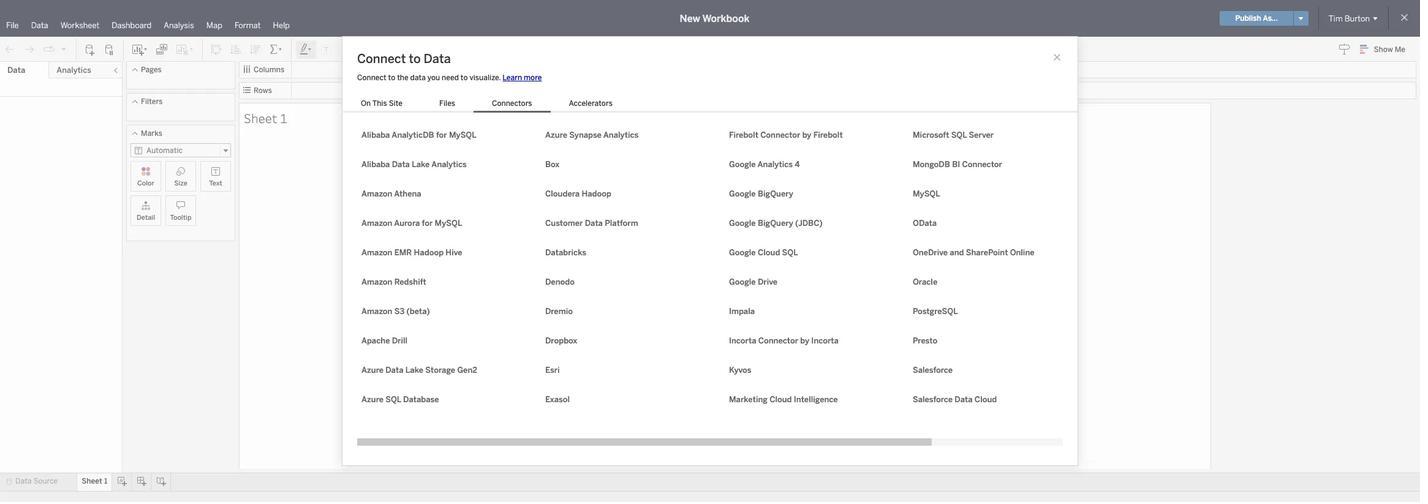 Task type: vqa. For each thing, say whether or not it's contained in the screenshot.
Saved to the right
no



Task type: locate. For each thing, give the bounding box(es) containing it.
google up google drive
[[729, 248, 756, 257]]

cloud
[[758, 248, 780, 257], [770, 395, 792, 404], [975, 395, 997, 404]]

amazon left athena
[[362, 189, 392, 199]]

onedrive and sharepoint online button
[[909, 245, 1035, 260]]

1 vertical spatial lake
[[406, 366, 423, 375]]

1 google from the top
[[729, 160, 756, 169]]

presto button
[[909, 334, 1031, 348]]

amazon inside 'button'
[[362, 189, 392, 199]]

amazon left aurora
[[362, 219, 392, 228]]

this
[[372, 99, 387, 108]]

new worksheet image
[[131, 43, 148, 55]]

esri
[[545, 366, 560, 375]]

customer data platform button
[[541, 216, 664, 231]]

0 horizontal spatial hadoop
[[414, 248, 444, 257]]

1 vertical spatial sheet 1
[[82, 477, 107, 486]]

connect up on
[[357, 74, 386, 82]]

salesforce for salesforce
[[913, 366, 953, 375]]

alibaba up amazon athena
[[362, 160, 390, 169]]

bigquery for google bigquery
[[758, 189, 794, 199]]

2 amazon from the top
[[362, 219, 392, 228]]

2 horizontal spatial to
[[461, 74, 468, 82]]

1 bigquery from the top
[[758, 189, 794, 199]]

mysql for amazon aurora for mysql
[[435, 219, 462, 228]]

sharepoint
[[966, 248, 1008, 257]]

3 google from the top
[[729, 219, 756, 228]]

dropbox button
[[541, 334, 664, 348]]

azure
[[545, 131, 568, 140], [362, 366, 384, 375], [362, 395, 384, 404]]

0 vertical spatial by
[[803, 131, 812, 140]]

2 google from the top
[[729, 189, 756, 199]]

0 vertical spatial connector
[[761, 131, 801, 140]]

analytics inside button
[[604, 131, 639, 140]]

azure synapse analytics
[[545, 131, 639, 140]]

1 horizontal spatial sheet 1
[[244, 109, 287, 127]]

2 incorta from the left
[[812, 336, 839, 346]]

tooltip
[[170, 214, 192, 222]]

sql
[[951, 131, 967, 140], [782, 248, 798, 257], [386, 395, 401, 404]]

0 horizontal spatial for
[[422, 219, 433, 228]]

to left the
[[388, 74, 395, 82]]

1 vertical spatial 1
[[104, 477, 107, 486]]

cloud inside google cloud sql button
[[758, 248, 780, 257]]

google inside "button"
[[729, 160, 756, 169]]

0 horizontal spatial sheet
[[82, 477, 102, 486]]

lake left storage
[[406, 366, 423, 375]]

connector down impala button at bottom right
[[759, 336, 799, 346]]

sql left database on the left
[[386, 395, 401, 404]]

alibaba analyticdb for mysql
[[362, 131, 477, 140]]

amazon redshift
[[362, 278, 426, 287]]

2 vertical spatial azure
[[362, 395, 384, 404]]

alibaba data lake analytics button
[[357, 157, 480, 172]]

salesforce
[[913, 366, 953, 375], [913, 395, 953, 404]]

1 horizontal spatial firebolt
[[814, 131, 843, 140]]

highlight image
[[299, 43, 313, 55]]

lake for storage
[[406, 366, 423, 375]]

google down google analytics 4
[[729, 189, 756, 199]]

collapse image
[[112, 67, 120, 74]]

mysql down files at the top left of the page
[[449, 131, 477, 140]]

site
[[389, 99, 403, 108]]

google for google analytics 4
[[729, 160, 756, 169]]

1 horizontal spatial 1
[[280, 109, 287, 127]]

data down drill
[[386, 366, 404, 375]]

server
[[969, 131, 994, 140]]

0 vertical spatial for
[[436, 131, 447, 140]]

amazon left emr
[[362, 248, 392, 257]]

replay animation image
[[60, 45, 67, 52]]

list box
[[343, 97, 631, 113]]

1 horizontal spatial sql
[[782, 248, 798, 257]]

mongodb bi connector
[[913, 160, 1003, 169]]

gen2
[[457, 366, 477, 375]]

lake inside button
[[406, 366, 423, 375]]

emr
[[394, 248, 412, 257]]

hadoop left hive
[[414, 248, 444, 257]]

connect for connect to data
[[357, 51, 406, 66]]

2 vertical spatial connector
[[759, 336, 799, 346]]

on
[[361, 99, 371, 108]]

azure left database on the left
[[362, 395, 384, 404]]

for inside the amazon aurora for mysql button
[[422, 219, 433, 228]]

google for google drive
[[729, 278, 756, 287]]

amazon for amazon s3 (beta)
[[362, 307, 392, 316]]

sheet 1
[[244, 109, 287, 127], [82, 477, 107, 486]]

0 vertical spatial sql
[[951, 131, 967, 140]]

0 vertical spatial sheet 1
[[244, 109, 287, 127]]

lake
[[412, 160, 430, 169], [406, 366, 423, 375]]

bigquery
[[758, 189, 794, 199], [758, 219, 794, 228]]

0 vertical spatial salesforce
[[913, 366, 953, 375]]

sql left server
[[951, 131, 967, 140]]

learn more link
[[503, 74, 542, 82]]

5 amazon from the top
[[362, 307, 392, 316]]

marketing
[[729, 395, 768, 404]]

azure inside button
[[362, 395, 384, 404]]

connector up google analytics 4 "button"
[[761, 131, 801, 140]]

to use edit in desktop, save the workbook outside of personal space image
[[449, 43, 461, 55]]

2 connect from the top
[[357, 74, 386, 82]]

1 incorta from the left
[[729, 336, 757, 346]]

0 vertical spatial connect
[[357, 51, 406, 66]]

mongodb bi connector button
[[909, 157, 1031, 172]]

by up google analytics 4 "button"
[[803, 131, 812, 140]]

google left drive
[[729, 278, 756, 287]]

mysql inside button
[[449, 131, 477, 140]]

alibaba data lake analytics
[[362, 160, 467, 169]]

show me
[[1374, 45, 1406, 54]]

google bigquery button
[[725, 187, 848, 201]]

0 horizontal spatial to
[[388, 74, 395, 82]]

0 horizontal spatial firebolt
[[729, 131, 759, 140]]

for inside alibaba analyticdb for mysql button
[[436, 131, 447, 140]]

firebolt up google analytics 4 "button"
[[814, 131, 843, 140]]

1 down columns
[[280, 109, 287, 127]]

for
[[436, 131, 447, 140], [422, 219, 433, 228]]

azure data lake storage gen2 button
[[357, 363, 480, 378]]

amazon for amazon athena
[[362, 189, 392, 199]]

bigquery up google cloud sql button
[[758, 219, 794, 228]]

1 vertical spatial hadoop
[[414, 248, 444, 257]]

connector right bi
[[963, 160, 1003, 169]]

0 horizontal spatial sql
[[386, 395, 401, 404]]

for right the "analyticdb"
[[436, 131, 447, 140]]

cloud up drive
[[758, 248, 780, 257]]

1 right source
[[104, 477, 107, 486]]

0 vertical spatial azure
[[545, 131, 568, 140]]

data down salesforce button in the right of the page
[[955, 395, 973, 404]]

mysql up odata
[[913, 189, 941, 199]]

cloud down salesforce button in the right of the page
[[975, 395, 997, 404]]

color
[[137, 180, 154, 188]]

postgresql button
[[909, 304, 1031, 319]]

for right aurora
[[422, 219, 433, 228]]

denodo
[[545, 278, 575, 287]]

azure left synapse
[[545, 131, 568, 140]]

google drive button
[[725, 275, 848, 290]]

google bigquery (jdbc) button
[[725, 216, 848, 231]]

undo image
[[4, 43, 16, 55]]

azure down 'apache'
[[362, 366, 384, 375]]

map
[[206, 21, 222, 30]]

sort descending image
[[249, 43, 262, 55]]

0 vertical spatial hadoop
[[582, 189, 612, 199]]

1 connect from the top
[[357, 51, 406, 66]]

analytics down alibaba analyticdb for mysql
[[432, 160, 467, 169]]

marks
[[141, 129, 162, 138]]

amazon for amazon emr hadoop hive
[[362, 248, 392, 257]]

sheet 1 right source
[[82, 477, 107, 486]]

cloud inside 'marketing cloud intelligence' button
[[770, 395, 792, 404]]

amazon athena
[[362, 189, 421, 199]]

customer data platform
[[545, 219, 638, 228]]

1 vertical spatial alibaba
[[362, 160, 390, 169]]

drill
[[392, 336, 408, 346]]

sheet
[[244, 109, 277, 127], [82, 477, 102, 486]]

mysql inside button
[[435, 219, 462, 228]]

1 horizontal spatial sheet
[[244, 109, 277, 127]]

0 vertical spatial mysql
[[449, 131, 477, 140]]

1 firebolt from the left
[[729, 131, 759, 140]]

sheet right source
[[82, 477, 102, 486]]

1 vertical spatial sql
[[782, 248, 798, 257]]

data up replay animation image
[[31, 21, 48, 30]]

2 horizontal spatial sql
[[951, 131, 967, 140]]

amazon emr hadoop hive
[[362, 248, 462, 257]]

onedrive and sharepoint online
[[913, 248, 1035, 257]]

data left platform
[[585, 219, 603, 228]]

amazon left redshift
[[362, 278, 392, 287]]

data down undo image
[[7, 66, 25, 75]]

totals image
[[269, 43, 284, 55]]

data guide image
[[1339, 43, 1351, 55]]

hadoop up customer data platform
[[582, 189, 612, 199]]

publish as...
[[1236, 14, 1278, 23]]

1 vertical spatial connect
[[357, 74, 386, 82]]

format
[[235, 21, 261, 30]]

4 amazon from the top
[[362, 278, 392, 287]]

mysql up hive
[[435, 219, 462, 228]]

visualize.
[[470, 74, 501, 82]]

dropbox
[[545, 336, 577, 346]]

to
[[409, 51, 421, 66], [388, 74, 395, 82], [461, 74, 468, 82]]

salesforce for salesforce data cloud
[[913, 395, 953, 404]]

bigquery inside 'button'
[[758, 219, 794, 228]]

pages
[[141, 66, 162, 74]]

to right need
[[461, 74, 468, 82]]

mysql
[[449, 131, 477, 140], [913, 189, 941, 199], [435, 219, 462, 228]]

1 alibaba from the top
[[362, 131, 390, 140]]

incorta down impala on the bottom right
[[729, 336, 757, 346]]

replay animation image
[[43, 43, 55, 55]]

alibaba down this
[[362, 131, 390, 140]]

2 vertical spatial mysql
[[435, 219, 462, 228]]

apache
[[362, 336, 390, 346]]

firebolt up google analytics 4
[[729, 131, 759, 140]]

1 vertical spatial connector
[[963, 160, 1003, 169]]

1 amazon from the top
[[362, 189, 392, 199]]

show labels image
[[321, 43, 333, 55]]

by for firebolt
[[803, 131, 812, 140]]

learn
[[503, 74, 522, 82]]

cloud down 'kyvos' button
[[770, 395, 792, 404]]

lake down alibaba analyticdb for mysql
[[412, 160, 430, 169]]

download image
[[430, 43, 442, 55]]

2 alibaba from the top
[[362, 160, 390, 169]]

lake inside "button"
[[412, 160, 430, 169]]

alibaba inside "button"
[[362, 160, 390, 169]]

amazon left s3
[[362, 307, 392, 316]]

connect
[[357, 51, 406, 66], [357, 74, 386, 82]]

esri button
[[541, 363, 664, 378]]

databricks
[[545, 248, 587, 257]]

1 horizontal spatial incorta
[[812, 336, 839, 346]]

azure for azure synapse analytics
[[545, 131, 568, 140]]

4 google from the top
[[729, 248, 756, 257]]

google up google bigquery at the right
[[729, 160, 756, 169]]

0 horizontal spatial sheet 1
[[82, 477, 107, 486]]

1
[[280, 109, 287, 127], [104, 477, 107, 486]]

sql for server
[[951, 131, 967, 140]]

google inside button
[[729, 278, 756, 287]]

synapse
[[569, 131, 602, 140]]

1 vertical spatial mysql
[[913, 189, 941, 199]]

sql up google drive button
[[782, 248, 798, 257]]

1 vertical spatial for
[[422, 219, 433, 228]]

0 vertical spatial alibaba
[[362, 131, 390, 140]]

online
[[1010, 248, 1035, 257]]

1 salesforce from the top
[[913, 366, 953, 375]]

5 google from the top
[[729, 278, 756, 287]]

salesforce down salesforce button in the right of the page
[[913, 395, 953, 404]]

to up data
[[409, 51, 421, 66]]

denodo button
[[541, 275, 664, 290]]

1 horizontal spatial for
[[436, 131, 447, 140]]

exasol
[[545, 395, 570, 404]]

azure for azure sql database
[[362, 395, 384, 404]]

0 vertical spatial sheet
[[244, 109, 277, 127]]

platform
[[605, 219, 638, 228]]

google inside 'button'
[[729, 219, 756, 228]]

analytics up box button on the top left
[[604, 131, 639, 140]]

incorta down impala button at bottom right
[[812, 336, 839, 346]]

google analytics 4 button
[[725, 157, 848, 172]]

1 horizontal spatial hadoop
[[582, 189, 612, 199]]

alibaba inside button
[[362, 131, 390, 140]]

show
[[1374, 45, 1393, 54]]

duplicate image
[[156, 43, 168, 55]]

google down google bigquery at the right
[[729, 219, 756, 228]]

0 vertical spatial bigquery
[[758, 189, 794, 199]]

on this site
[[361, 99, 403, 108]]

by down impala button at bottom right
[[801, 336, 810, 346]]

0 horizontal spatial incorta
[[729, 336, 757, 346]]

4
[[795, 160, 800, 169]]

sheet 1 down rows on the left of page
[[244, 109, 287, 127]]

azure for azure data lake storage gen2
[[362, 366, 384, 375]]

connect up the
[[357, 51, 406, 66]]

bigquery up google bigquery (jdbc)
[[758, 189, 794, 199]]

cloud inside the salesforce data cloud button
[[975, 395, 997, 404]]

1 vertical spatial azure
[[362, 366, 384, 375]]

2 bigquery from the top
[[758, 219, 794, 228]]

0 vertical spatial lake
[[412, 160, 430, 169]]

2 salesforce from the top
[[913, 395, 953, 404]]

google cloud sql
[[729, 248, 798, 257]]

1 vertical spatial by
[[801, 336, 810, 346]]

google bigquery (jdbc)
[[729, 219, 823, 228]]

lake for analytics
[[412, 160, 430, 169]]

1 vertical spatial bigquery
[[758, 219, 794, 228]]

data up athena
[[392, 160, 410, 169]]

redo image
[[23, 43, 36, 55]]

0 horizontal spatial 1
[[104, 477, 107, 486]]

cloudera hadoop button
[[541, 187, 664, 201]]

amazon for amazon redshift
[[362, 278, 392, 287]]

bigquery inside button
[[758, 189, 794, 199]]

3 amazon from the top
[[362, 248, 392, 257]]

mysql inside "button"
[[913, 189, 941, 199]]

salesforce down presto
[[913, 366, 953, 375]]

2 firebolt from the left
[[814, 131, 843, 140]]

1 vertical spatial salesforce
[[913, 395, 953, 404]]

2 vertical spatial sql
[[386, 395, 401, 404]]

1 horizontal spatial to
[[409, 51, 421, 66]]

sheet down rows on the left of page
[[244, 109, 277, 127]]



Task type: describe. For each thing, give the bounding box(es) containing it.
hive
[[446, 248, 462, 257]]

to for data
[[409, 51, 421, 66]]

1 vertical spatial sheet
[[82, 477, 102, 486]]

microsoft sql server
[[913, 131, 994, 140]]

athena
[[394, 189, 421, 199]]

new data source image
[[84, 43, 96, 55]]

accelerators
[[569, 99, 613, 108]]

cloud for marketing
[[770, 395, 792, 404]]

apache drill
[[362, 336, 408, 346]]

analytics down replay animation icon
[[57, 66, 91, 75]]

salesforce data cloud
[[913, 395, 997, 404]]

and
[[950, 248, 964, 257]]

s3
[[394, 307, 405, 316]]

salesforce data cloud button
[[909, 393, 1031, 407]]

swap rows and columns image
[[210, 43, 222, 55]]

connectors
[[492, 99, 532, 108]]

incorta connector by incorta
[[729, 336, 839, 346]]

tim
[[1329, 14, 1343, 23]]

source
[[33, 477, 58, 486]]

odata button
[[909, 216, 1031, 231]]

impala
[[729, 307, 755, 316]]

format workbook image
[[340, 43, 352, 55]]

amazon s3 (beta) button
[[357, 304, 480, 319]]

apache drill button
[[357, 334, 480, 348]]

show/hide cards image
[[395, 43, 414, 55]]

help
[[273, 21, 290, 30]]

files
[[439, 99, 455, 108]]

kyvos button
[[725, 363, 848, 378]]

sql for database
[[386, 395, 401, 404]]

0 vertical spatial 1
[[280, 109, 287, 127]]

analysis
[[164, 21, 194, 30]]

sql inside button
[[782, 248, 798, 257]]

connect to data
[[357, 51, 451, 66]]

google cloud sql button
[[725, 245, 848, 260]]

bigquery for google bigquery (jdbc)
[[758, 219, 794, 228]]

alibaba for alibaba data lake analytics
[[362, 160, 390, 169]]

connector for incorta
[[759, 336, 799, 346]]

amazon s3 (beta)
[[362, 307, 430, 316]]

publish
[[1236, 14, 1262, 23]]

amazon emr hadoop hive button
[[357, 245, 480, 260]]

dashboard
[[112, 21, 152, 30]]

databricks button
[[541, 245, 664, 260]]

pause auto updates image
[[104, 43, 116, 55]]

microsoft sql server button
[[909, 128, 1031, 142]]

clear sheet image
[[175, 43, 195, 55]]

as...
[[1263, 14, 1278, 23]]

salesforce button
[[909, 363, 1031, 378]]

data source
[[15, 477, 58, 486]]

google bigquery
[[729, 189, 794, 199]]

box button
[[541, 157, 664, 172]]

drive
[[758, 278, 778, 287]]

azure sql database button
[[357, 393, 480, 407]]

cloud for google
[[758, 248, 780, 257]]

alibaba for alibaba analyticdb for mysql
[[362, 131, 390, 140]]

incorta connector by incorta button
[[725, 334, 848, 348]]

columns
[[254, 66, 284, 74]]

connector for firebolt
[[761, 131, 801, 140]]

box
[[545, 160, 560, 169]]

mysql button
[[909, 187, 1031, 201]]

analyticdb
[[392, 131, 434, 140]]

impala button
[[725, 304, 848, 319]]

google for google bigquery
[[729, 189, 756, 199]]

analytics left 4
[[758, 160, 793, 169]]

sort ascending image
[[230, 43, 242, 55]]

data up you
[[424, 51, 451, 66]]

for for aurora
[[422, 219, 433, 228]]

database
[[403, 395, 439, 404]]

show me button
[[1355, 40, 1417, 59]]

data left source
[[15, 477, 32, 486]]

google analytics 4
[[729, 160, 800, 169]]

list box containing on this site
[[343, 97, 631, 113]]

cloudera hadoop
[[545, 189, 612, 199]]

data inside "button"
[[392, 160, 410, 169]]

mysql for alibaba analyticdb for mysql
[[449, 131, 477, 140]]

connect for connect to the data you need to visualize. learn more
[[357, 74, 386, 82]]

for for analyticdb
[[436, 131, 447, 140]]

presto
[[913, 336, 938, 346]]

burton
[[1345, 14, 1370, 23]]

amazon aurora for mysql button
[[357, 216, 480, 231]]

fit image
[[360, 43, 379, 55]]

(beta)
[[407, 307, 430, 316]]

onedrive
[[913, 248, 948, 257]]

more
[[524, 74, 542, 82]]

azure data lake storage gen2
[[362, 366, 477, 375]]

amazon athena button
[[357, 187, 480, 201]]

(jdbc)
[[795, 219, 823, 228]]

you
[[428, 74, 440, 82]]

azure synapse analytics button
[[541, 128, 664, 142]]

marketing cloud intelligence button
[[725, 393, 848, 407]]

marketing cloud intelligence
[[729, 395, 838, 404]]

text
[[209, 180, 222, 188]]

storage
[[425, 366, 455, 375]]

detail
[[137, 214, 155, 222]]

by for incorta
[[801, 336, 810, 346]]

data inside button
[[955, 395, 973, 404]]

to for the
[[388, 74, 395, 82]]

workbook
[[703, 13, 750, 24]]

intelligence
[[794, 395, 838, 404]]

redshift
[[394, 278, 426, 287]]

google for google bigquery (jdbc)
[[729, 219, 756, 228]]

google for google cloud sql
[[729, 248, 756, 257]]

aurora
[[394, 219, 420, 228]]

new
[[680, 13, 700, 24]]

oracle button
[[909, 275, 1031, 290]]

file
[[6, 21, 19, 30]]

size
[[174, 180, 187, 188]]

rows
[[254, 86, 272, 95]]

azure sql database
[[362, 395, 439, 404]]

amazon redshift button
[[357, 275, 480, 290]]

publish as... button
[[1220, 11, 1294, 26]]

amazon for amazon aurora for mysql
[[362, 219, 392, 228]]

filters
[[141, 97, 163, 106]]



